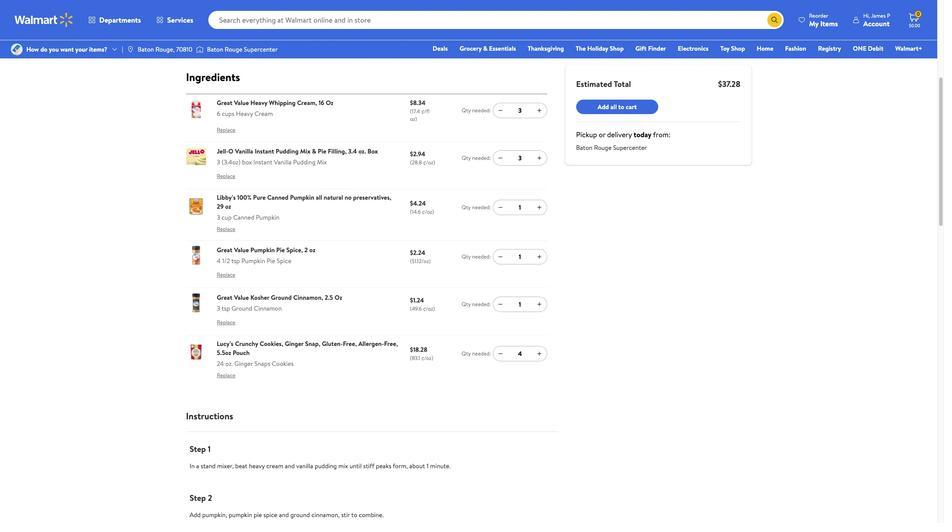 Task type: locate. For each thing, give the bounding box(es) containing it.
replace button for 3 (3.4oz) box instant vanilla pudding mix
[[217, 169, 236, 184]]

step up pumpkin,
[[190, 493, 206, 504]]

6 qty needed: from the top
[[462, 350, 491, 358]]

3 inside libby's 100% pure canned pumpkin all natural no preservatives, 29 oz 3 cup canned pumpkin
[[217, 213, 220, 222]]

oz inside great value pumpkin pie spice, 2 oz 4 1/2 tsp pumpkin pie spice
[[310, 246, 316, 255]]

increase quantity lucy's crunchy cookies, ginger snap, gluten-free, allergen-free, 5.5oz pouch-count, current quantity 4 image
[[536, 350, 544, 358]]

registry
[[819, 44, 842, 53]]

1 qty from the top
[[462, 107, 471, 114]]

pumpkin down great value pumpkin pie spice, 2 oz link
[[242, 257, 265, 266]]

needed: left decrease quantity great value kosher ground cinnamon, 2.5 oz-count, current quantity 1 icon
[[473, 301, 491, 308]]

tsp inside great value kosher ground cinnamon, 2.5 oz 3 tsp ground cinnamon
[[222, 304, 230, 313]]

¢/oz) inside $2.94 (28.8 ¢/oz)
[[424, 159, 436, 167]]

0 vertical spatial rouge
[[225, 45, 243, 54]]

1 horizontal spatial all
[[611, 102, 617, 112]]

how
[[26, 45, 39, 54]]

stand
[[201, 462, 216, 471]]

stiff
[[364, 462, 375, 471]]

decrease quantity jell-o vanilla instant pudding mix & pie filling, 3.4 oz. box-count, current quantity 3 image
[[497, 155, 505, 162]]

0 horizontal spatial shop
[[610, 44, 624, 53]]

great right great value kosher ground cinnamon, 2.5 oz image
[[217, 294, 233, 303]]

0 vertical spatial all
[[611, 102, 617, 112]]

2 step from the top
[[190, 493, 206, 504]]

libby's 100% pure canned pumpkin all natural no preservatives, 29 oz link
[[217, 193, 392, 211]]

 image
[[11, 44, 23, 55], [196, 45, 203, 54], [127, 46, 134, 53]]

qty for $8.34
[[462, 107, 471, 114]]

replace button down the 1/2 on the left of the page
[[217, 268, 236, 283]]

1 up stand
[[208, 444, 211, 455]]

to left cart
[[619, 102, 625, 112]]

needed: left decrease quantity great value heavy whipping cream, 16 oz-count, current quantity 3 image
[[473, 107, 491, 114]]

replace up lucy's
[[217, 319, 236, 327]]

1 vertical spatial all
[[316, 193, 322, 202]]

1 horizontal spatial oz
[[310, 246, 316, 255]]

account
[[864, 18, 891, 28]]

1 horizontal spatial oz.
[[359, 147, 366, 156]]

instant right o
[[255, 147, 274, 156]]

rouge inside pickup or delivery today from: baton rouge supercenter
[[595, 143, 612, 152]]

departments button
[[81, 9, 149, 31]]

baton left rouge,
[[138, 45, 154, 54]]

instant
[[255, 147, 274, 156], [254, 158, 273, 167]]

3 replace from the top
[[217, 225, 236, 233]]

all inside libby's 100% pure canned pumpkin all natural no preservatives, 29 oz 3 cup canned pumpkin
[[316, 193, 322, 202]]

cart
[[626, 102, 637, 112]]

1 horizontal spatial ground
[[271, 294, 292, 303]]

ginger down the pouch
[[235, 359, 253, 369]]

allergen-
[[359, 340, 384, 349]]

2 replace from the top
[[217, 172, 236, 180]]

canned right cup
[[233, 213, 255, 222]]

1 horizontal spatial 4
[[518, 350, 522, 359]]

supercenter
[[244, 45, 278, 54], [614, 143, 648, 152]]

vanilla down jell-o vanilla instant pudding mix & pie filling, 3.4 oz. box link on the left
[[274, 158, 292, 167]]

0 horizontal spatial 5 mins
[[574, 6, 605, 21]]

0 vertical spatial value
[[234, 98, 249, 107]]

rouge up ingredients
[[225, 45, 243, 54]]

estimated
[[577, 78, 613, 90]]

and left vanilla
[[285, 462, 295, 471]]

reorder my items
[[810, 12, 839, 28]]

0 horizontal spatial mins
[[583, 6, 605, 21]]

1 horizontal spatial free,
[[384, 340, 398, 349]]

3 qty needed: from the top
[[462, 204, 491, 211]]

1/2
[[222, 257, 230, 266]]

rouge down "or"
[[595, 143, 612, 152]]

0 vertical spatial &
[[484, 44, 488, 53]]

baton down 'pickup'
[[577, 143, 593, 152]]

3 left 'increase quantity jell-o vanilla instant pudding mix & pie filling, 3.4 oz. box-count, current quantity 3' image
[[519, 154, 522, 163]]

pickup
[[577, 130, 598, 140]]

qty for $2.94
[[462, 154, 471, 162]]

0 vertical spatial pie
[[318, 147, 327, 156]]

decrease quantity libby's 100% pure canned pumpkin all natural no preservatives, 29 oz-count, current quantity 1 image
[[497, 204, 505, 211]]

0 horizontal spatial &
[[312, 147, 317, 156]]

grocery & essentials
[[460, 44, 516, 53]]

gift
[[636, 44, 647, 53]]

replace button for 24 oz. ginger snaps cookies
[[217, 369, 236, 383]]

1 horizontal spatial shop
[[732, 44, 746, 53]]

5 replace from the top
[[217, 319, 236, 327]]

heavy right cups
[[236, 109, 253, 118]]

and right spice at the bottom left of page
[[279, 511, 289, 520]]

value inside great value heavy whipping cream, 16 oz 6 cups heavy cream
[[234, 98, 249, 107]]

5 up the
[[574, 6, 580, 21]]

1 vertical spatial 2
[[208, 493, 212, 504]]

1 horizontal spatial supercenter
[[614, 143, 648, 152]]

rouge
[[225, 45, 243, 54], [595, 143, 612, 152]]

add for add all to cart
[[598, 102, 610, 112]]

my
[[810, 18, 819, 28]]

$0.00
[[910, 22, 921, 29]]

4 left the 1/2 on the left of the page
[[217, 257, 221, 266]]

0 horizontal spatial oz
[[225, 202, 231, 211]]

¢/oz) inside '$1.24 (49.6 ¢/oz)'
[[423, 305, 435, 313]]

1 horizontal spatial oz
[[335, 294, 343, 303]]

1 right the about
[[427, 462, 429, 471]]

6 qty from the top
[[462, 350, 471, 358]]

you
[[49, 45, 59, 54]]

value for tsp
[[234, 246, 249, 255]]

replace button down 29
[[217, 222, 236, 237]]

replace button for 3 tsp ground cinnamon
[[217, 316, 236, 330]]

mins up electronics link
[[677, 6, 699, 21]]

great up cups
[[217, 98, 233, 107]]

tsp right the 1/2 on the left of the page
[[232, 257, 240, 266]]

oz)
[[410, 115, 417, 123]]

ginger left snap,
[[285, 340, 304, 349]]

ground down kosher
[[232, 304, 253, 313]]

1 vertical spatial vanilla
[[274, 158, 292, 167]]

oz right '16'
[[326, 98, 334, 107]]

1 vertical spatial instant
[[254, 158, 273, 167]]

qty needed: left decrease quantity libby's 100% pure canned pumpkin all natural no preservatives, 29 oz-count, current quantity 1 icon
[[462, 204, 491, 211]]

Walmart Site-Wide search field
[[208, 11, 784, 29]]

1 horizontal spatial  image
[[127, 46, 134, 53]]

4 replace from the top
[[217, 271, 236, 279]]

step for step 2
[[190, 493, 206, 504]]

1 horizontal spatial 5
[[669, 6, 675, 21]]

box
[[242, 158, 252, 167]]

great for cups
[[217, 98, 233, 107]]

1 needed: from the top
[[473, 107, 491, 114]]

heavy up cream
[[251, 98, 268, 107]]

1 horizontal spatial baton
[[207, 45, 223, 54]]

items
[[821, 18, 839, 28]]

oz right 29
[[225, 202, 231, 211]]

1 qty needed: from the top
[[462, 107, 491, 114]]

1 vertical spatial step
[[190, 493, 206, 504]]

needed: left decrease quantity jell-o vanilla instant pudding mix & pie filling, 3.4 oz. box-count, current quantity 3 image
[[473, 154, 491, 162]]

2 right spice,
[[305, 246, 308, 255]]

1 right decrease quantity libby's 100% pure canned pumpkin all natural no preservatives, 29 oz-count, current quantity 1 icon
[[519, 203, 522, 212]]

ground
[[271, 294, 292, 303], [232, 304, 253, 313]]

needed: left decrease quantity libby's 100% pure canned pumpkin all natural no preservatives, 29 oz-count, current quantity 1 icon
[[473, 204, 491, 211]]

needed: left decrease quantity great value pumpkin pie spice, 2 oz-count, current quantity 1 icon
[[473, 253, 491, 261]]

mins up "holiday"
[[583, 6, 605, 21]]

oz right spice,
[[310, 246, 316, 255]]

1 vertical spatial 4
[[518, 350, 522, 359]]

¢/oz) inside $4.24 (14.6 ¢/oz)
[[422, 208, 434, 216]]

jell-o vanilla instant pudding mix & pie filling, 3.4 oz. box image
[[186, 147, 206, 167]]

2 qty needed: from the top
[[462, 154, 491, 162]]

$1.24 (49.6 ¢/oz)
[[410, 296, 435, 313]]

1 horizontal spatial pie
[[277, 246, 285, 255]]

1 vertical spatial rouge
[[595, 143, 612, 152]]

 image for baton rouge supercenter
[[196, 45, 203, 54]]

3 value from the top
[[234, 294, 249, 303]]

4 needed: from the top
[[473, 253, 491, 261]]

1 step from the top
[[190, 444, 206, 455]]

qty needed: for $8.34
[[462, 107, 491, 114]]

value inside great value pumpkin pie spice, 2 oz 4 1/2 tsp pumpkin pie spice
[[234, 246, 249, 255]]

0 vertical spatial great
[[217, 98, 233, 107]]

qty left decrease quantity lucy's crunchy cookies, ginger snap, gluten-free, allergen-free, 5.5oz pouch-count, current quantity 4 image
[[462, 350, 471, 358]]

1 horizontal spatial mix
[[317, 158, 327, 167]]

1 vertical spatial tsp
[[222, 304, 230, 313]]

1 horizontal spatial canned
[[267, 193, 289, 202]]

1 left increase quantity great value kosher ground cinnamon, 2.5 oz-count, current quantity 1 image
[[519, 300, 522, 309]]

0 horizontal spatial 4
[[217, 257, 221, 266]]

step
[[190, 444, 206, 455], [190, 493, 206, 504]]

great inside great value kosher ground cinnamon, 2.5 oz 3 tsp ground cinnamon
[[217, 294, 233, 303]]

$37.28
[[719, 78, 741, 90]]

all left natural
[[316, 193, 322, 202]]

pie
[[318, 147, 327, 156], [277, 246, 285, 255], [267, 257, 275, 266]]

1 vertical spatial value
[[234, 246, 249, 255]]

qty needed: left decrease quantity jell-o vanilla instant pudding mix & pie filling, 3.4 oz. box-count, current quantity 3 image
[[462, 154, 491, 162]]

1 horizontal spatial mins
[[677, 6, 699, 21]]

2 qty from the top
[[462, 154, 471, 162]]

add down estimated total
[[598, 102, 610, 112]]

2 inside great value pumpkin pie spice, 2 oz 4 1/2 tsp pumpkin pie spice
[[305, 246, 308, 255]]

pudding
[[315, 462, 337, 471]]

qty for $1.24
[[462, 301, 471, 308]]

until
[[350, 462, 362, 471]]

0 horizontal spatial ginger
[[235, 359, 253, 369]]

 image for baton rouge, 70810
[[127, 46, 134, 53]]

do
[[40, 45, 47, 54]]

qty needed: for $2.94
[[462, 154, 491, 162]]

2 great from the top
[[217, 246, 233, 255]]

¢/fl
[[422, 107, 430, 115]]

oz. right "3.4" on the left
[[359, 147, 366, 156]]

3 down jell-
[[217, 158, 220, 167]]

needed: for $1.24
[[473, 301, 491, 308]]

1 vertical spatial mix
[[317, 158, 327, 167]]

pudding
[[276, 147, 299, 156], [293, 158, 316, 167]]

step up a
[[190, 444, 206, 455]]

5
[[574, 6, 580, 21], [669, 6, 675, 21]]

add down step 2
[[190, 511, 201, 520]]

1 for $4.24
[[519, 203, 522, 212]]

thanksgiving
[[528, 44, 565, 53]]

2 value from the top
[[234, 246, 249, 255]]

1 horizontal spatial tsp
[[232, 257, 240, 266]]

qty needed: left decrease quantity great value kosher ground cinnamon, 2.5 oz-count, current quantity 1 icon
[[462, 301, 491, 308]]

0 vertical spatial tsp
[[232, 257, 240, 266]]

pudding down great value heavy whipping cream, 16 oz 6 cups heavy cream
[[276, 147, 299, 156]]

mix down jell-o vanilla instant pudding mix & pie filling, 3.4 oz. box link on the left
[[317, 158, 327, 167]]

ginger
[[285, 340, 304, 349], [235, 359, 253, 369]]

$1.24
[[410, 296, 424, 305]]

add for add pumpkin, pumpkin pie spice and ground cinnamon, stir to combine.
[[190, 511, 201, 520]]

pie up "spice" in the left of the page
[[277, 246, 285, 255]]

essentials
[[489, 44, 516, 53]]

|
[[122, 45, 123, 54]]

1 horizontal spatial to
[[619, 102, 625, 112]]

1 great from the top
[[217, 98, 233, 107]]

2 up pumpkin,
[[208, 493, 212, 504]]

replace for jell-o vanilla instant pudding mix & pie filling, 3.4 oz. box
[[217, 172, 236, 180]]

¢/oz) right the (83.1
[[422, 355, 434, 362]]

4 qty from the top
[[462, 253, 471, 261]]

baton inside pickup or delivery today from: baton rouge supercenter
[[577, 143, 593, 152]]

1 vertical spatial oz
[[335, 294, 343, 303]]

oz. inside jell-o vanilla instant pudding mix & pie filling, 3.4 oz. box 3 (3.4oz) box instant vanilla pudding mix
[[359, 147, 366, 156]]

qty left decrease quantity great value kosher ground cinnamon, 2.5 oz-count, current quantity 1 icon
[[462, 301, 471, 308]]

0 vertical spatial supercenter
[[244, 45, 278, 54]]

1 replace from the top
[[217, 126, 236, 134]]

$8.34
[[410, 98, 426, 107]]

3 right great value kosher ground cinnamon, 2.5 oz image
[[217, 304, 220, 313]]

vanilla up box at top left
[[235, 147, 253, 156]]

0 horizontal spatial baton
[[138, 45, 154, 54]]

ground up cinnamon
[[271, 294, 292, 303]]

0 vertical spatial oz.
[[359, 147, 366, 156]]

great inside great value pumpkin pie spice, 2 oz 4 1/2 tsp pumpkin pie spice
[[217, 246, 233, 255]]

 image left how
[[11, 44, 23, 55]]

replace down 24
[[217, 372, 236, 379]]

add inside button
[[598, 102, 610, 112]]

1 vertical spatial oz.
[[226, 359, 233, 369]]

free, left allergen-
[[343, 340, 357, 349]]

qty needed: left decrease quantity lucy's crunchy cookies, ginger snap, gluten-free, allergen-free, 5.5oz pouch-count, current quantity 4 image
[[462, 350, 491, 358]]

canned right pure
[[267, 193, 289, 202]]

ingredients
[[186, 69, 240, 85]]

¢/oz) right (14.6
[[422, 208, 434, 216]]

0 horizontal spatial free,
[[343, 340, 357, 349]]

qty needed: left decrease quantity great value heavy whipping cream, 16 oz-count, current quantity 3 image
[[462, 107, 491, 114]]

one
[[854, 44, 867, 53]]

pie left filling,
[[318, 147, 327, 156]]

 image right 70810
[[196, 45, 203, 54]]

0 vertical spatial instant
[[255, 147, 274, 156]]

mix
[[339, 462, 348, 471]]

2 horizontal spatial  image
[[196, 45, 203, 54]]

qty needed: left decrease quantity great value pumpkin pie spice, 2 oz-count, current quantity 1 icon
[[462, 253, 491, 261]]

replace button
[[217, 123, 236, 137], [217, 169, 236, 184], [217, 222, 236, 237], [217, 268, 236, 283], [217, 316, 236, 330], [217, 369, 236, 383]]

great up the 1/2 on the left of the page
[[217, 246, 233, 255]]

natural
[[324, 193, 343, 202]]

0 vertical spatial 2
[[305, 246, 308, 255]]

1 horizontal spatial add
[[598, 102, 610, 112]]

replace down the 1/2 on the left of the page
[[217, 271, 236, 279]]

qty needed: for $2.24
[[462, 253, 491, 261]]

search icon image
[[772, 16, 779, 24]]

0 horizontal spatial oz.
[[226, 359, 233, 369]]

baton up ingredients
[[207, 45, 223, 54]]

pudding down jell-o vanilla instant pudding mix & pie filling, 3.4 oz. box link on the left
[[293, 158, 316, 167]]

¢/oz) inside the $18.28 (83.1 ¢/oz)
[[422, 355, 434, 362]]

1 vertical spatial &
[[312, 147, 317, 156]]

lucy's crunchy cookies, ginger snap, gluten-free, allergen-free, 5.5oz pouch 24 oz. ginger snaps cookies
[[217, 340, 398, 369]]

mins
[[583, 6, 605, 21], [677, 6, 699, 21]]

0 vertical spatial oz
[[326, 98, 334, 107]]

0 horizontal spatial canned
[[233, 213, 255, 222]]

increase quantity great value kosher ground cinnamon, 2.5 oz-count, current quantity 1 image
[[536, 301, 544, 308]]

tsp right great value kosher ground cinnamon, 2.5 oz image
[[222, 304, 230, 313]]

0 vertical spatial heavy
[[251, 98, 268, 107]]

and
[[285, 462, 295, 471], [279, 511, 289, 520]]

1 vertical spatial great
[[217, 246, 233, 255]]

1 horizontal spatial 5 mins
[[669, 6, 699, 21]]

replace down cup
[[217, 225, 236, 233]]

1 left the increase quantity great value pumpkin pie spice, 2 oz-count, current quantity 1 icon
[[519, 252, 522, 262]]

replace for great value kosher ground cinnamon, 2.5 oz
[[217, 319, 236, 327]]

snap,
[[305, 340, 321, 349]]

replace button down cups
[[217, 123, 236, 137]]

0 vertical spatial mix
[[300, 147, 311, 156]]

3 great from the top
[[217, 294, 233, 303]]

1 free, from the left
[[343, 340, 357, 349]]

6 replace from the top
[[217, 372, 236, 379]]

1 vertical spatial heavy
[[236, 109, 253, 118]]

5 needed: from the top
[[473, 301, 491, 308]]

& left filling,
[[312, 147, 317, 156]]

1 vertical spatial ground
[[232, 304, 253, 313]]

0 horizontal spatial  image
[[11, 44, 23, 55]]

stir
[[342, 511, 350, 520]]

needed: left decrease quantity lucy's crunchy cookies, ginger snap, gluten-free, allergen-free, 5.5oz pouch-count, current quantity 4 image
[[473, 350, 491, 358]]

libby's 100% pure canned pumpkin all natural no preservatives, 29 oz 3 cup canned pumpkin
[[217, 193, 392, 222]]

3 left cup
[[217, 213, 220, 222]]

qty left decrease quantity libby's 100% pure canned pumpkin all natural no preservatives, 29 oz-count, current quantity 1 icon
[[462, 204, 471, 211]]

1 horizontal spatial 2
[[305, 246, 308, 255]]

1 horizontal spatial vanilla
[[274, 158, 292, 167]]

0 vertical spatial oz
[[225, 202, 231, 211]]

crunchy
[[235, 340, 258, 349]]

0 horizontal spatial oz
[[326, 98, 334, 107]]

oz inside great value heavy whipping cream, 16 oz 6 cups heavy cream
[[326, 98, 334, 107]]

3 qty from the top
[[462, 204, 471, 211]]

reorder
[[810, 12, 829, 19]]

walmart image
[[15, 13, 73, 27]]

0 vertical spatial ginger
[[285, 340, 304, 349]]

baton
[[138, 45, 154, 54], [207, 45, 223, 54], [577, 143, 593, 152]]

4 replace button from the top
[[217, 268, 236, 283]]

5 qty needed: from the top
[[462, 301, 491, 308]]

qty needed: for $4.24
[[462, 204, 491, 211]]

5 mins up the 'electronics'
[[669, 6, 699, 21]]

1 5 from the left
[[574, 6, 580, 21]]

the holiday shop link
[[572, 44, 628, 54]]

5 up gift finder link
[[669, 6, 675, 21]]

1 shop from the left
[[610, 44, 624, 53]]

2.5
[[325, 294, 333, 303]]

0 vertical spatial add
[[598, 102, 610, 112]]

1 horizontal spatial rouge
[[595, 143, 612, 152]]

0 horizontal spatial tsp
[[222, 304, 230, 313]]

1 value from the top
[[234, 98, 249, 107]]

qty
[[462, 107, 471, 114], [462, 154, 471, 162], [462, 204, 471, 211], [462, 253, 471, 261], [462, 301, 471, 308], [462, 350, 471, 358]]

2 needed: from the top
[[473, 154, 491, 162]]

0 horizontal spatial add
[[190, 511, 201, 520]]

4 qty needed: from the top
[[462, 253, 491, 261]]

5 mins up the
[[574, 6, 605, 21]]

2 horizontal spatial pie
[[318, 147, 327, 156]]

lucy's
[[217, 340, 234, 349]]

replace button for 6 cups heavy cream
[[217, 123, 236, 137]]

2 vertical spatial value
[[234, 294, 249, 303]]

beat
[[235, 462, 248, 471]]

¢/oz) right (28.8 at the left top of the page
[[424, 159, 436, 167]]

0 horizontal spatial all
[[316, 193, 322, 202]]

¢/oz) for $1.24
[[423, 305, 435, 313]]

fashion link
[[782, 44, 811, 54]]

baton for baton rouge, 70810
[[138, 45, 154, 54]]

increase quantity great value heavy whipping cream, 16 oz-count, current quantity 3 image
[[536, 107, 544, 114]]

replace button for 3 cup canned pumpkin
[[217, 222, 236, 237]]

a
[[196, 462, 199, 471]]

5 qty from the top
[[462, 301, 471, 308]]

qty left decrease quantity great value heavy whipping cream, 16 oz-count, current quantity 3 image
[[462, 107, 471, 114]]

grocery & essentials link
[[456, 44, 521, 54]]

1 vertical spatial and
[[279, 511, 289, 520]]

step 1
[[190, 444, 211, 455]]

0 vertical spatial 4
[[217, 257, 221, 266]]

qty left decrease quantity jell-o vanilla instant pudding mix & pie filling, 3.4 oz. box-count, current quantity 3 image
[[462, 154, 471, 162]]

0 vertical spatial to
[[619, 102, 625, 112]]

all inside button
[[611, 102, 617, 112]]

replace button up lucy's
[[217, 316, 236, 330]]

1 vertical spatial to
[[352, 511, 358, 520]]

great value heavy whipping cream, 16 oz image
[[186, 99, 206, 119]]

¢/oz) for $2.94
[[424, 159, 436, 167]]

value inside great value kosher ground cinnamon, 2.5 oz 3 tsp ground cinnamon
[[234, 294, 249, 303]]

6 needed: from the top
[[473, 350, 491, 358]]

oz inside great value kosher ground cinnamon, 2.5 oz 3 tsp ground cinnamon
[[335, 294, 343, 303]]

2 vertical spatial pie
[[267, 257, 275, 266]]

0 vertical spatial step
[[190, 444, 206, 455]]

qty needed:
[[462, 107, 491, 114], [462, 154, 491, 162], [462, 204, 491, 211], [462, 253, 491, 261], [462, 301, 491, 308], [462, 350, 491, 358]]

3 needed: from the top
[[473, 204, 491, 211]]

0 horizontal spatial ground
[[232, 304, 253, 313]]

6 replace button from the top
[[217, 369, 236, 383]]

1 vertical spatial add
[[190, 511, 201, 520]]

1 replace button from the top
[[217, 123, 236, 137]]

cup
[[222, 213, 232, 222]]

all left cart
[[611, 102, 617, 112]]

2 horizontal spatial baton
[[577, 143, 593, 152]]

1 5 mins from the left
[[574, 6, 605, 21]]

oz for great value kosher ground cinnamon, 2.5 oz
[[335, 294, 343, 303]]

mix left filling,
[[300, 147, 311, 156]]

3 inside great value kosher ground cinnamon, 2.5 oz 3 tsp ground cinnamon
[[217, 304, 220, 313]]

4 left increase quantity lucy's crunchy cookies, ginger snap, gluten-free, allergen-free, 5.5oz pouch-count, current quantity 4 "icon"
[[518, 350, 522, 359]]

pumpkin,
[[202, 511, 227, 520]]

great inside great value heavy whipping cream, 16 oz 6 cups heavy cream
[[217, 98, 233, 107]]

oz.
[[359, 147, 366, 156], [226, 359, 233, 369]]

¢/oz) right (49.6
[[423, 305, 435, 313]]

p
[[888, 12, 891, 19]]

gift finder link
[[632, 44, 671, 54]]

mixer,
[[217, 462, 234, 471]]

0 horizontal spatial vanilla
[[235, 147, 253, 156]]

3 inside jell-o vanilla instant pudding mix & pie filling, 3.4 oz. box 3 (3.4oz) box instant vanilla pudding mix
[[217, 158, 220, 167]]

3 replace button from the top
[[217, 222, 236, 237]]

0 horizontal spatial supercenter
[[244, 45, 278, 54]]

5 replace button from the top
[[217, 316, 236, 330]]

1 horizontal spatial &
[[484, 44, 488, 53]]

1 vertical spatial supercenter
[[614, 143, 648, 152]]

instant right box at top left
[[254, 158, 273, 167]]

add all to cart
[[598, 102, 637, 112]]

1 vertical spatial oz
[[310, 246, 316, 255]]

5 mins
[[574, 6, 605, 21], [669, 6, 699, 21]]

oz. right 24
[[226, 359, 233, 369]]

2 replace button from the top
[[217, 169, 236, 184]]

shop right "holiday"
[[610, 44, 624, 53]]

replace down cups
[[217, 126, 236, 134]]

value for ground
[[234, 294, 249, 303]]

needed: for $4.24
[[473, 204, 491, 211]]

Search search field
[[208, 11, 784, 29]]

0 horizontal spatial 2
[[208, 493, 212, 504]]



Task type: vqa. For each thing, say whether or not it's contained in the screenshot.
Instant
yes



Task type: describe. For each thing, give the bounding box(es) containing it.
decrease quantity great value heavy whipping cream, 16 oz-count, current quantity 3 image
[[497, 107, 505, 114]]

$2.94 (28.8 ¢/oz)
[[410, 150, 436, 167]]

cinnamon
[[254, 304, 282, 313]]

cinnamon,
[[312, 511, 340, 520]]

oz inside libby's 100% pure canned pumpkin all natural no preservatives, 29 oz 3 cup canned pumpkin
[[225, 202, 231, 211]]

1 for $2.24
[[519, 252, 522, 262]]

clear search field text image
[[757, 16, 764, 23]]

whipping
[[269, 98, 296, 107]]

0 horizontal spatial pie
[[267, 257, 275, 266]]

walmart+
[[896, 44, 923, 53]]

needed: for $2.94
[[473, 154, 491, 162]]

decrease quantity great value kosher ground cinnamon, 2.5 oz-count, current quantity 1 image
[[497, 301, 505, 308]]

2 free, from the left
[[384, 340, 398, 349]]

lucy's crunchy cookies, ginger snap, gluten-free, allergen-free, 5.5oz pouch image
[[186, 343, 206, 363]]

toy
[[721, 44, 730, 53]]

5.5oz
[[217, 349, 231, 358]]

departments
[[99, 15, 141, 25]]

services
[[167, 15, 193, 25]]

baton rouge, 70810
[[138, 45, 193, 54]]

debit
[[869, 44, 884, 53]]

great value kosher ground cinnamon, 2.5 oz image
[[186, 294, 206, 313]]

oz for great value heavy whipping cream, 16 oz
[[326, 98, 334, 107]]

(83.1
[[410, 355, 420, 362]]

0 horizontal spatial to
[[352, 511, 358, 520]]

cups
[[222, 109, 235, 118]]

qty needed: for $18.28
[[462, 350, 491, 358]]

about
[[410, 462, 425, 471]]

snaps
[[255, 359, 270, 369]]

filling,
[[328, 147, 347, 156]]

2 shop from the left
[[732, 44, 746, 53]]

needed: for $18.28
[[473, 350, 491, 358]]

libby's
[[217, 193, 236, 202]]

pouch
[[233, 349, 250, 358]]

(28.8
[[410, 159, 422, 167]]

toy shop
[[721, 44, 746, 53]]

to inside button
[[619, 102, 625, 112]]

qty for $4.24
[[462, 204, 471, 211]]

hi,
[[864, 12, 871, 19]]

kosher
[[251, 294, 270, 303]]

replace for libby's 100% pure canned pumpkin all natural no preservatives, 29 oz
[[217, 225, 236, 233]]

gift finder
[[636, 44, 667, 53]]

james
[[872, 12, 886, 19]]

libby's 100% pure canned pumpkin all natural no preservatives, 29 oz image
[[186, 196, 206, 216]]

$8.34 (17.4 ¢/fl oz) replace
[[217, 98, 430, 134]]

decrease quantity great value pumpkin pie spice, 2 oz-count, current quantity 1 image
[[497, 253, 505, 261]]

pumpkin left spice,
[[251, 246, 275, 255]]

qty needed: for $1.24
[[462, 301, 491, 308]]

(14.6
[[410, 208, 421, 216]]

2 mins from the left
[[677, 6, 699, 21]]

electronics link
[[674, 44, 713, 54]]

how do you want your items?
[[26, 45, 107, 54]]

4 inside great value pumpkin pie spice, 2 oz 4 1/2 tsp pumpkin pie spice
[[217, 257, 221, 266]]

toy shop link
[[717, 44, 750, 54]]

0 vertical spatial vanilla
[[235, 147, 253, 156]]

great value pumpkin pie spice, 2 oz link
[[217, 246, 316, 255]]

increase quantity jell-o vanilla instant pudding mix & pie filling, 3.4 oz. box-count, current quantity 3 image
[[536, 155, 544, 162]]

0 vertical spatial ground
[[271, 294, 292, 303]]

$4.24
[[410, 199, 426, 208]]

¢/oz) for $18.28
[[422, 355, 434, 362]]

great value pumpkin pie spice, 2 oz image
[[186, 246, 206, 266]]

today
[[634, 130, 652, 140]]

spice
[[277, 257, 292, 266]]

great for 1/2
[[217, 246, 233, 255]]

(3.4oz)
[[222, 158, 241, 167]]

holiday
[[588, 44, 609, 53]]

items?
[[89, 45, 107, 54]]

the
[[576, 44, 586, 53]]

3.4
[[348, 147, 357, 156]]

ground
[[291, 511, 310, 520]]

16
[[319, 98, 325, 107]]

supercenter inside pickup or delivery today from: baton rouge supercenter
[[614, 143, 648, 152]]

0 vertical spatial and
[[285, 462, 295, 471]]

replace inside the $8.34 (17.4 ¢/fl oz) replace
[[217, 126, 236, 134]]

 image for how do you want your items?
[[11, 44, 23, 55]]

great for tsp
[[217, 294, 233, 303]]

registry link
[[815, 44, 846, 54]]

1 vertical spatial pudding
[[293, 158, 316, 167]]

(17.4
[[410, 107, 420, 115]]

replace button for 4 1/2 tsp pumpkin pie spice
[[217, 268, 236, 283]]

& inside jell-o vanilla instant pudding mix & pie filling, 3.4 oz. box 3 (3.4oz) box instant vanilla pudding mix
[[312, 147, 317, 156]]

24
[[217, 359, 224, 369]]

$2.24
[[410, 249, 426, 258]]

$18.28 (83.1 ¢/oz)
[[410, 346, 434, 362]]

qty for $2.24
[[462, 253, 471, 261]]

2 5 mins from the left
[[669, 6, 699, 21]]

0 vertical spatial pudding
[[276, 147, 299, 156]]

from:
[[654, 130, 671, 140]]

0 $0.00
[[910, 10, 921, 29]]

home link
[[753, 44, 778, 54]]

jell-o vanilla instant pudding mix & pie filling, 3.4 oz. box 3 (3.4oz) box instant vanilla pudding mix
[[217, 147, 378, 167]]

spice
[[264, 511, 278, 520]]

needed: for $8.34
[[473, 107, 491, 114]]

tsp inside great value pumpkin pie spice, 2 oz 4 1/2 tsp pumpkin pie spice
[[232, 257, 240, 266]]

form,
[[393, 462, 408, 471]]

0
[[917, 10, 921, 18]]

1 horizontal spatial ginger
[[285, 340, 304, 349]]

qty for $18.28
[[462, 350, 471, 358]]

1 vertical spatial canned
[[233, 213, 255, 222]]

0 vertical spatial canned
[[267, 193, 289, 202]]

2 5 from the left
[[669, 6, 675, 21]]

value for heavy
[[234, 98, 249, 107]]

total
[[614, 78, 632, 90]]

deals
[[433, 44, 448, 53]]

cream
[[267, 462, 284, 471]]

step for step 1
[[190, 444, 206, 455]]

great value heavy whipping cream, 16 oz 6 cups heavy cream
[[217, 98, 334, 118]]

decrease quantity lucy's crunchy cookies, ginger snap, gluten-free, allergen-free, 5.5oz pouch-count, current quantity 4 image
[[497, 350, 505, 358]]

3 left increase quantity great value heavy whipping cream, 16 oz-count, current quantity 3 icon
[[519, 106, 522, 115]]

in
[[190, 462, 195, 471]]

replace for great value pumpkin pie spice, 2 oz
[[217, 271, 236, 279]]

hi, james p account
[[864, 12, 891, 28]]

baton for baton rouge supercenter
[[207, 45, 223, 54]]

$4.24 (14.6 ¢/oz)
[[410, 199, 434, 216]]

pumpkin left natural
[[290, 193, 315, 202]]

no
[[345, 193, 352, 202]]

great value pumpkin pie spice, 2 oz 4 1/2 tsp pumpkin pie spice
[[217, 246, 316, 266]]

add pumpkin, pumpkin pie spice and ground cinnamon, stir to combine.
[[190, 511, 384, 520]]

1 mins from the left
[[583, 6, 605, 21]]

instructions
[[186, 410, 233, 423]]

0 horizontal spatial rouge
[[225, 45, 243, 54]]

1 vertical spatial ginger
[[235, 359, 253, 369]]

rouge,
[[156, 45, 175, 54]]

¢/oz) for $4.24
[[422, 208, 434, 216]]

increase quantity great value pumpkin pie spice, 2 oz-count, current quantity 1 image
[[536, 253, 544, 261]]

or
[[599, 130, 606, 140]]

preservatives,
[[353, 193, 392, 202]]

delivery
[[608, 130, 633, 140]]

pure
[[253, 193, 266, 202]]

increase quantity libby's 100% pure canned pumpkin all natural no preservatives, 29 oz-count, current quantity 1 image
[[536, 204, 544, 211]]

o
[[229, 147, 234, 156]]

pumpkin down pure
[[256, 213, 280, 222]]

needed: for $2.24
[[473, 253, 491, 261]]

cookies
[[272, 359, 294, 369]]

replace for lucy's crunchy cookies, ginger snap, gluten-free, allergen-free, 5.5oz pouch
[[217, 372, 236, 379]]

1 for $1.24
[[519, 300, 522, 309]]

peaks
[[376, 462, 392, 471]]

jell-o vanilla instant pudding mix & pie filling, 3.4 oz. box link
[[217, 147, 378, 156]]

estimated total
[[577, 78, 632, 90]]

($1.12/oz)
[[410, 258, 431, 265]]

oz. inside lucy's crunchy cookies, ginger snap, gluten-free, allergen-free, 5.5oz pouch 24 oz. ginger snaps cookies
[[226, 359, 233, 369]]

1 vertical spatial pie
[[277, 246, 285, 255]]

pie inside jell-o vanilla instant pudding mix & pie filling, 3.4 oz. box 3 (3.4oz) box instant vanilla pudding mix
[[318, 147, 327, 156]]

$18.28
[[410, 346, 428, 355]]

cream,
[[297, 98, 317, 107]]



